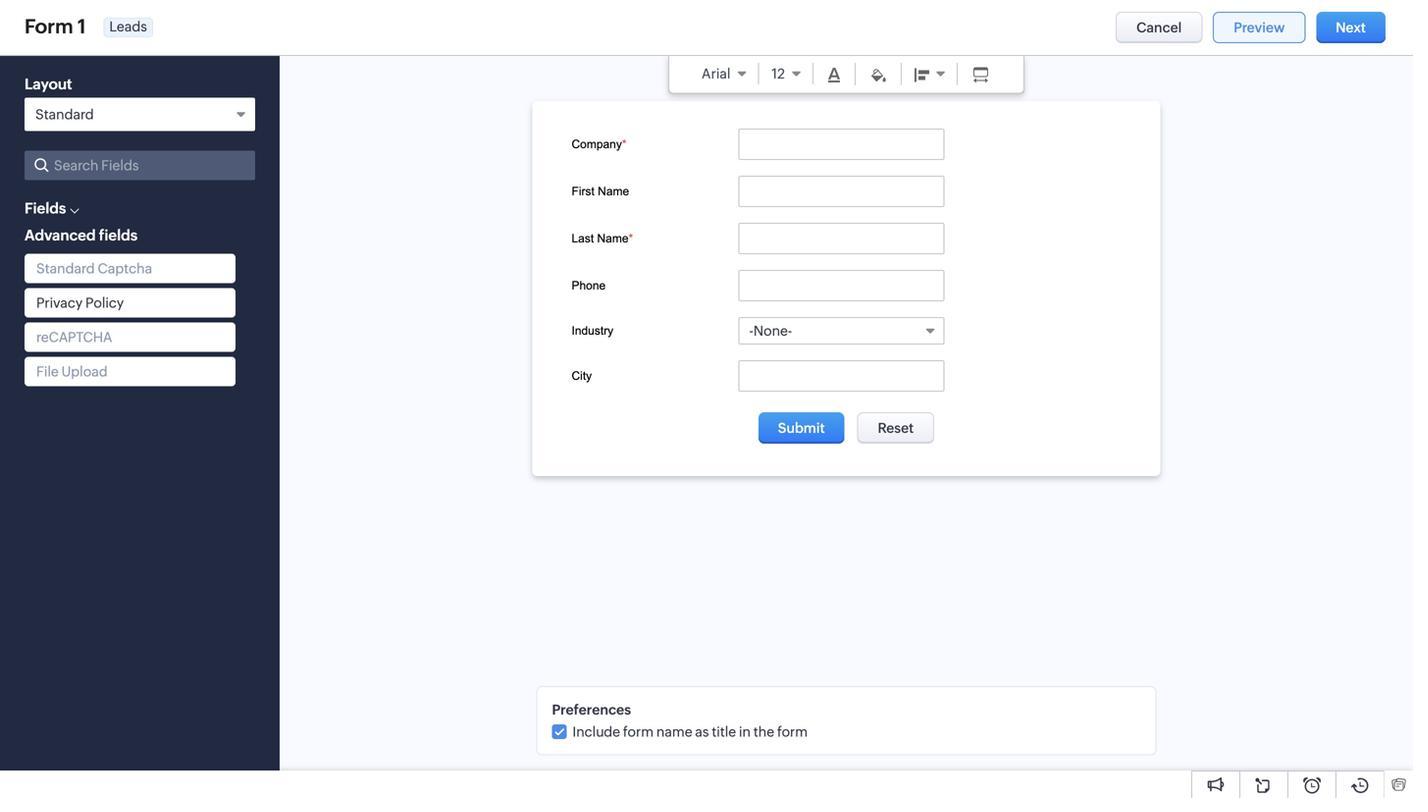 Task type: vqa. For each thing, say whether or not it's contained in the screenshot.
the file upload
yes



Task type: locate. For each thing, give the bounding box(es) containing it.
* up first name on the top of the page
[[622, 137, 627, 151]]

preferences include form name as title in the form
[[552, 702, 808, 740]]

0 vertical spatial name
[[598, 185, 629, 198]]

* right the last
[[629, 232, 633, 245]]

name right 'first'
[[598, 185, 629, 198]]

form left name
[[623, 724, 654, 740]]

first name
[[572, 185, 629, 198]]

form right the in the bottom of the page
[[777, 724, 808, 740]]

standard inside field
[[35, 107, 94, 122]]

Search Fields text field
[[25, 151, 255, 180]]

industry
[[572, 324, 614, 337]]

first
[[572, 185, 595, 198]]

crm link
[[16, 14, 87, 34]]

2 form from the left
[[777, 724, 808, 740]]

recaptcha
[[36, 329, 113, 345]]

submit button
[[759, 412, 845, 444]]

cancel
[[1137, 20, 1182, 35]]

1 form from the left
[[623, 724, 654, 740]]

form
[[623, 724, 654, 740], [777, 724, 808, 740]]

0 vertical spatial standard
[[35, 107, 94, 122]]

0 vertical spatial *
[[622, 137, 627, 151]]

0 horizontal spatial form
[[623, 724, 654, 740]]

None field
[[905, 66, 954, 82]]

0 horizontal spatial *
[[622, 137, 627, 151]]

name
[[657, 724, 693, 740]]

privacy policy
[[36, 295, 124, 311]]

logo image
[[16, 16, 39, 32]]

standard up email link
[[36, 261, 95, 276]]

company *
[[572, 137, 627, 151]]

last
[[572, 232, 594, 245]]

Arial field
[[692, 66, 755, 81]]

fields
[[25, 200, 66, 217]]

company
[[572, 137, 622, 151]]

layout
[[25, 76, 72, 93]]

name right the last
[[597, 232, 629, 245]]

privacy
[[36, 295, 83, 311]]

standard down layout
[[35, 107, 94, 122]]

*
[[622, 137, 627, 151], [629, 232, 633, 245]]

email link
[[47, 287, 82, 306]]

channels button
[[0, 244, 255, 281]]

name
[[598, 185, 629, 198], [597, 232, 629, 245]]

email
[[47, 289, 82, 304]]

notification
[[47, 321, 122, 337]]

Enter Form Name text field
[[25, 15, 96, 38]]

1 vertical spatial name
[[597, 232, 629, 245]]

1 horizontal spatial *
[[629, 232, 633, 245]]

1 vertical spatial standard
[[36, 261, 95, 276]]

webforms
[[47, 353, 115, 369]]

arial
[[702, 66, 731, 81]]

reset
[[878, 420, 914, 436]]

1 horizontal spatial form
[[777, 724, 808, 740]]

preferences
[[552, 702, 631, 718]]

crm
[[47, 14, 87, 34]]

standard
[[35, 107, 94, 122], [36, 261, 95, 276]]

submit
[[778, 420, 825, 436]]



Task type: describe. For each thing, give the bounding box(es) containing it.
next button
[[1317, 12, 1386, 43]]

phone
[[572, 279, 606, 292]]

home
[[111, 16, 149, 32]]

home link
[[95, 0, 165, 48]]

policy
[[85, 295, 124, 311]]

reset button
[[858, 412, 935, 444]]

preview button
[[1214, 12, 1306, 43]]

file upload
[[36, 364, 108, 379]]

standard for standard
[[35, 107, 94, 122]]

12
[[772, 66, 785, 81]]

title
[[712, 724, 736, 740]]

last name *
[[572, 232, 633, 245]]

include
[[573, 724, 620, 740]]

standard for standard captcha
[[36, 261, 95, 276]]

12 field
[[762, 66, 810, 81]]

webforms link
[[47, 351, 115, 371]]

next
[[1336, 20, 1367, 35]]

as
[[695, 724, 709, 740]]

file
[[36, 364, 59, 379]]

cancel button
[[1116, 12, 1203, 43]]

name for first name
[[598, 185, 629, 198]]

name for last name *
[[597, 232, 629, 245]]

sms
[[125, 321, 154, 337]]

1 vertical spatial *
[[629, 232, 633, 245]]

preview
[[1234, 20, 1285, 35]]

captcha
[[98, 261, 152, 276]]

notification sms
[[47, 321, 154, 337]]

Standard field
[[25, 98, 255, 131]]

setup
[[20, 85, 75, 108]]

leads
[[109, 19, 147, 34]]

city
[[572, 369, 592, 382]]

the
[[754, 724, 775, 740]]

channels region
[[0, 281, 255, 410]]

upload
[[61, 364, 108, 379]]

standard captcha
[[36, 261, 152, 276]]

chat
[[47, 386, 78, 402]]

chat link
[[47, 384, 78, 403]]

in
[[739, 724, 751, 740]]

notification sms link
[[47, 319, 154, 339]]

channels
[[32, 255, 94, 271]]



